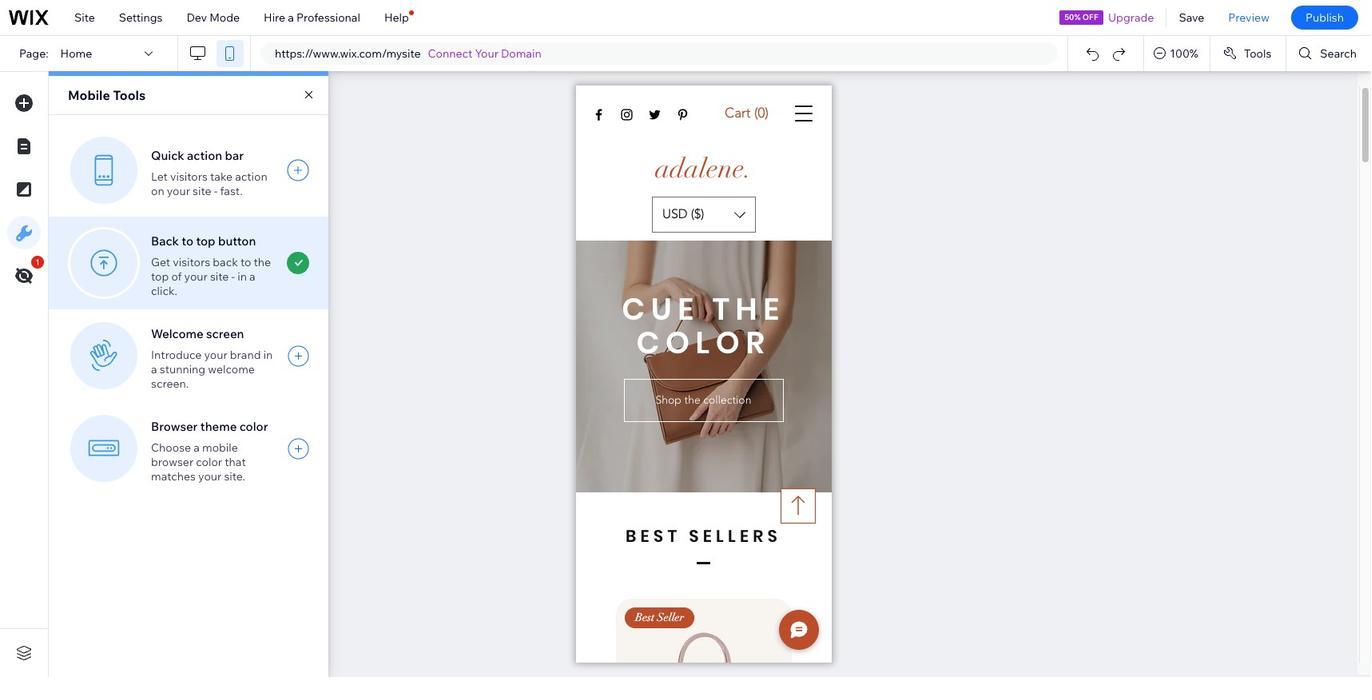 Task type: describe. For each thing, give the bounding box(es) containing it.
- inside quick action bar let visitors take action on your site - fast.
[[214, 184, 218, 198]]

publish
[[1306, 10, 1345, 25]]

0 horizontal spatial action
[[187, 148, 222, 163]]

tools button
[[1211, 36, 1287, 71]]

site
[[74, 10, 95, 25]]

help
[[384, 10, 409, 25]]

the
[[254, 255, 271, 269]]

0 horizontal spatial tools
[[113, 87, 146, 103]]

your inside quick action bar let visitors take action on your site - fast.
[[167, 184, 190, 198]]

get
[[151, 255, 170, 269]]

upgrade
[[1109, 10, 1155, 25]]

site inside quick action bar let visitors take action on your site - fast.
[[193, 184, 212, 198]]

your inside browser theme color choose a mobile browser color that matches your site.
[[198, 469, 222, 484]]

browser
[[151, 419, 198, 434]]

https://www.wix.com/mysite connect your domain
[[275, 46, 542, 61]]

50%
[[1065, 12, 1081, 22]]

visitors inside quick action bar let visitors take action on your site - fast.
[[170, 169, 208, 184]]

of
[[171, 269, 182, 284]]

site.
[[224, 469, 245, 484]]

that
[[225, 455, 246, 469]]

back
[[151, 233, 179, 249]]

visitors inside back to top button get visitors back to the top of your site - in a click.
[[173, 255, 210, 269]]

connect
[[428, 46, 473, 61]]

take
[[210, 169, 233, 184]]

site inside back to top button get visitors back to the top of your site - in a click.
[[210, 269, 229, 284]]

theme
[[200, 419, 237, 434]]

quick
[[151, 148, 184, 163]]

in inside back to top button get visitors back to the top of your site - in a click.
[[238, 269, 247, 284]]

introduce
[[151, 348, 202, 362]]

on
[[151, 184, 164, 198]]

save
[[1180, 10, 1205, 25]]

fast.
[[220, 184, 243, 198]]

a inside browser theme color choose a mobile browser color that matches your site.
[[194, 441, 200, 455]]

search button
[[1287, 36, 1372, 71]]

100% button
[[1145, 36, 1210, 71]]

matches
[[151, 469, 196, 484]]

dev mode
[[187, 10, 240, 25]]

welcome screen introduce your brand in a stunning welcome screen.
[[151, 326, 273, 391]]

back to top button get visitors back to the top of your site - in a click.
[[151, 233, 271, 298]]

home
[[60, 46, 92, 61]]

welcome
[[151, 326, 204, 341]]

1 horizontal spatial color
[[240, 419, 268, 434]]

click.
[[151, 284, 177, 298]]

https://www.wix.com/mysite
[[275, 46, 421, 61]]

1 horizontal spatial to
[[241, 255, 251, 269]]

1 button
[[7, 256, 44, 293]]

1
[[35, 257, 40, 267]]

mobile tools
[[68, 87, 146, 103]]



Task type: vqa. For each thing, say whether or not it's contained in the screenshot.
screen.
yes



Task type: locate. For each thing, give the bounding box(es) containing it.
preview
[[1229, 10, 1270, 25]]

bar
[[225, 148, 244, 163]]

a
[[288, 10, 294, 25], [249, 269, 256, 284], [151, 362, 157, 377], [194, 441, 200, 455]]

100%
[[1171, 46, 1199, 61]]

publish button
[[1292, 6, 1359, 30]]

1 vertical spatial to
[[241, 255, 251, 269]]

1 vertical spatial color
[[196, 455, 222, 469]]

action up "take"
[[187, 148, 222, 163]]

screen.
[[151, 377, 189, 391]]

0 vertical spatial top
[[196, 233, 216, 249]]

site
[[193, 184, 212, 198], [210, 269, 229, 284]]

tools
[[1245, 46, 1272, 61], [113, 87, 146, 103]]

choose
[[151, 441, 191, 455]]

0 vertical spatial in
[[238, 269, 247, 284]]

1 vertical spatial tools
[[113, 87, 146, 103]]

in inside welcome screen introduce your brand in a stunning welcome screen.
[[264, 348, 273, 362]]

1 vertical spatial visitors
[[173, 255, 210, 269]]

visitors right get
[[173, 255, 210, 269]]

1 vertical spatial site
[[210, 269, 229, 284]]

mobile
[[202, 441, 238, 455]]

a inside back to top button get visitors back to the top of your site - in a click.
[[249, 269, 256, 284]]

your right on
[[167, 184, 190, 198]]

1 horizontal spatial in
[[264, 348, 273, 362]]

- left the on the left of page
[[231, 269, 235, 284]]

stunning
[[160, 362, 206, 377]]

-
[[214, 184, 218, 198], [231, 269, 235, 284]]

0 horizontal spatial in
[[238, 269, 247, 284]]

a left mobile
[[194, 441, 200, 455]]

site left fast.
[[193, 184, 212, 198]]

save button
[[1168, 0, 1217, 35]]

in
[[238, 269, 247, 284], [264, 348, 273, 362]]

mobile
[[68, 87, 110, 103]]

visitors right let
[[170, 169, 208, 184]]

your
[[167, 184, 190, 198], [184, 269, 208, 284], [204, 348, 228, 362], [198, 469, 222, 484]]

welcome
[[208, 362, 255, 377]]

settings
[[119, 10, 163, 25]]

to right back
[[182, 233, 194, 249]]

top left of
[[151, 269, 169, 284]]

mode
[[210, 10, 240, 25]]

let
[[151, 169, 168, 184]]

in left the on the left of page
[[238, 269, 247, 284]]

back
[[213, 255, 238, 269]]

0 vertical spatial visitors
[[170, 169, 208, 184]]

1 horizontal spatial tools
[[1245, 46, 1272, 61]]

your inside welcome screen introduce your brand in a stunning welcome screen.
[[204, 348, 228, 362]]

tools inside button
[[1245, 46, 1272, 61]]

1 vertical spatial -
[[231, 269, 235, 284]]

- inside back to top button get visitors back to the top of your site - in a click.
[[231, 269, 235, 284]]

1 vertical spatial top
[[151, 269, 169, 284]]

0 vertical spatial site
[[193, 184, 212, 198]]

your left 'site.'
[[198, 469, 222, 484]]

browser theme color choose a mobile browser color that matches your site.
[[151, 419, 268, 484]]

professional
[[297, 10, 360, 25]]

1 vertical spatial in
[[264, 348, 273, 362]]

0 vertical spatial to
[[182, 233, 194, 249]]

1 vertical spatial action
[[235, 169, 268, 184]]

1 horizontal spatial top
[[196, 233, 216, 249]]

screen
[[206, 326, 244, 341]]

a inside welcome screen introduce your brand in a stunning welcome screen.
[[151, 362, 157, 377]]

a right back
[[249, 269, 256, 284]]

your down screen
[[204, 348, 228, 362]]

0 vertical spatial tools
[[1245, 46, 1272, 61]]

button
[[218, 233, 256, 249]]

hire a professional
[[264, 10, 360, 25]]

a left stunning
[[151, 362, 157, 377]]

color
[[240, 419, 268, 434], [196, 455, 222, 469]]

hire
[[264, 10, 286, 25]]

color left that
[[196, 455, 222, 469]]

your
[[475, 46, 499, 61]]

0 horizontal spatial to
[[182, 233, 194, 249]]

color right theme
[[240, 419, 268, 434]]

action down bar
[[235, 169, 268, 184]]

visitors
[[170, 169, 208, 184], [173, 255, 210, 269]]

a right hire
[[288, 10, 294, 25]]

0 horizontal spatial top
[[151, 269, 169, 284]]

your right of
[[184, 269, 208, 284]]

dev
[[187, 10, 207, 25]]

1 horizontal spatial action
[[235, 169, 268, 184]]

0 vertical spatial color
[[240, 419, 268, 434]]

brand
[[230, 348, 261, 362]]

search
[[1321, 46, 1358, 61]]

0 horizontal spatial -
[[214, 184, 218, 198]]

to left the on the left of page
[[241, 255, 251, 269]]

quick action bar let visitors take action on your site - fast.
[[151, 148, 268, 198]]

browser
[[151, 455, 194, 469]]

in right 'brand'
[[264, 348, 273, 362]]

action
[[187, 148, 222, 163], [235, 169, 268, 184]]

0 vertical spatial -
[[214, 184, 218, 198]]

to
[[182, 233, 194, 249], [241, 255, 251, 269]]

tools right the mobile
[[113, 87, 146, 103]]

tools down preview
[[1245, 46, 1272, 61]]

domain
[[501, 46, 542, 61]]

preview button
[[1217, 0, 1282, 35]]

0 horizontal spatial color
[[196, 455, 222, 469]]

- left fast.
[[214, 184, 218, 198]]

1 horizontal spatial -
[[231, 269, 235, 284]]

0 vertical spatial action
[[187, 148, 222, 163]]

top up back
[[196, 233, 216, 249]]

top
[[196, 233, 216, 249], [151, 269, 169, 284]]

your inside back to top button get visitors back to the top of your site - in a click.
[[184, 269, 208, 284]]

site down button
[[210, 269, 229, 284]]

off
[[1083, 12, 1099, 22]]

50% off
[[1065, 12, 1099, 22]]



